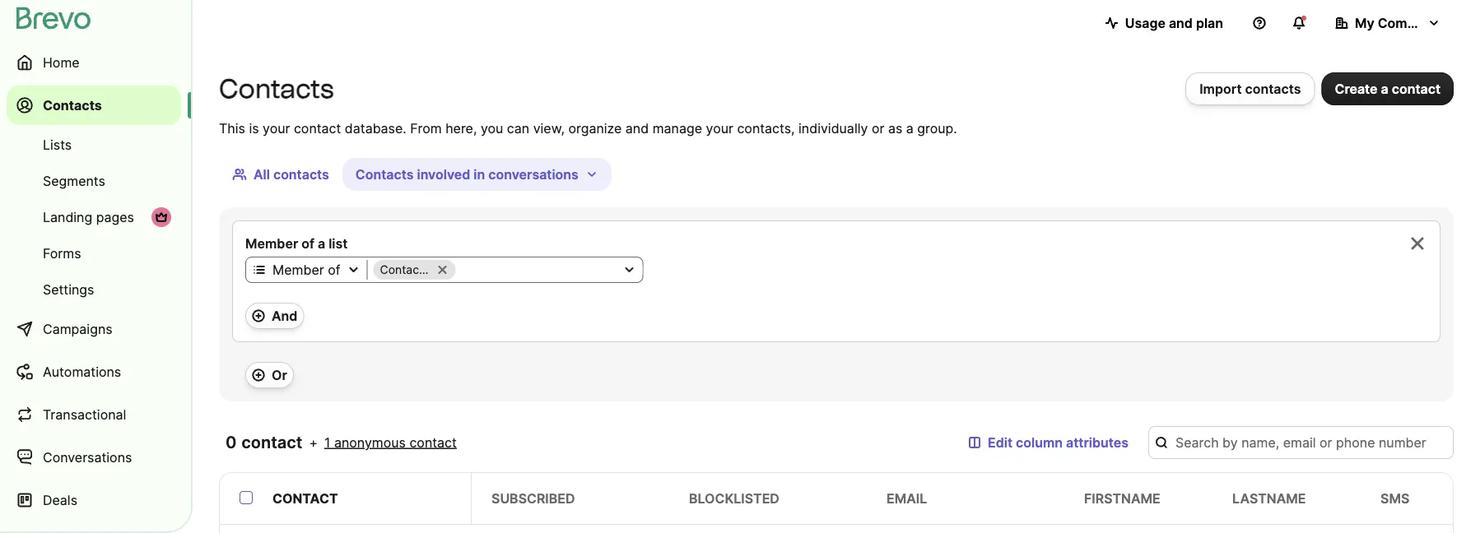 Task type: vqa. For each thing, say whether or not it's contained in the screenshot.
the middle to
no



Task type: locate. For each thing, give the bounding box(es) containing it.
create a contact button
[[1322, 72, 1454, 105]]

and left plan
[[1169, 15, 1193, 31]]

member inside button
[[273, 262, 324, 278]]

0 horizontal spatial contacts
[[273, 166, 329, 182]]

plan
[[1196, 15, 1223, 31]]

1 vertical spatial member
[[273, 262, 324, 278]]

left___rvooi image
[[155, 211, 168, 224]]

a left list
[[318, 235, 325, 252]]

member for member of
[[273, 262, 324, 278]]

settings
[[43, 282, 94, 298]]

usage
[[1125, 15, 1166, 31]]

member
[[245, 235, 298, 252], [273, 262, 324, 278]]

lists
[[43, 137, 72, 153]]

anonymous
[[334, 435, 406, 451]]

edit column attributes button
[[955, 426, 1142, 459]]

conversations
[[43, 450, 132, 466]]

and left manage
[[626, 120, 649, 136]]

view,
[[533, 120, 565, 136]]

contacts
[[1245, 81, 1301, 97], [273, 166, 329, 182]]

create a contact
[[1335, 81, 1441, 97]]

0 horizontal spatial of
[[302, 235, 315, 252]]

of inside button
[[328, 262, 340, 278]]

manage
[[653, 120, 702, 136]]

contacts up the is
[[219, 73, 334, 105]]

1
[[324, 435, 331, 451]]

of up member of
[[302, 235, 315, 252]]

1 vertical spatial and
[[626, 120, 649, 136]]

my company
[[1355, 15, 1439, 31]]

list
[[329, 235, 348, 252]]

forms link
[[7, 237, 181, 270]]

in
[[474, 166, 485, 182]]

0 vertical spatial and
[[1169, 15, 1193, 31]]

0 vertical spatial of
[[302, 235, 315, 252]]

1 horizontal spatial your
[[706, 120, 734, 136]]

contact right 'anonymous'
[[410, 435, 457, 451]]

0 vertical spatial a
[[1381, 81, 1389, 97]]

of for member of
[[328, 262, 340, 278]]

deals link
[[7, 481, 181, 520]]

contacts
[[219, 73, 334, 105], [43, 97, 102, 113], [356, 166, 414, 182]]

0 contact + 1 anonymous contact
[[226, 433, 457, 453]]

subscribed
[[492, 491, 575, 507]]

or
[[272, 367, 287, 383]]

2 horizontal spatial contacts
[[356, 166, 414, 182]]

a right "as"
[[906, 120, 914, 136]]

campaigns
[[43, 321, 112, 337]]

contacts inside button
[[273, 166, 329, 182]]

involved
[[417, 166, 470, 182]]

segments link
[[7, 165, 181, 198]]

group.
[[917, 120, 957, 136]]

1 vertical spatial of
[[328, 262, 340, 278]]

0 vertical spatial member
[[245, 235, 298, 252]]

member of a list
[[245, 235, 348, 252]]

2 vertical spatial a
[[318, 235, 325, 252]]

contacts involved in conversations button
[[342, 158, 612, 191]]

a
[[1381, 81, 1389, 97], [906, 120, 914, 136], [318, 235, 325, 252]]

contact up all contacts
[[294, 120, 341, 136]]

contacts right all
[[273, 166, 329, 182]]

automations link
[[7, 352, 181, 392]]

of down list
[[328, 262, 340, 278]]

contact inside button
[[1392, 81, 1441, 97]]

0 horizontal spatial your
[[263, 120, 290, 136]]

0
[[226, 433, 237, 453]]

this is your contact database. from here, you can view, organize and manage your contacts, individually or as a group.
[[219, 120, 957, 136]]

transactional
[[43, 407, 126, 423]]

edit
[[988, 435, 1013, 451]]

organize
[[568, 120, 622, 136]]

1 vertical spatial contacts
[[273, 166, 329, 182]]

landing
[[43, 209, 92, 225]]

member down member of a list
[[273, 262, 324, 278]]

a inside create a contact button
[[1381, 81, 1389, 97]]

contact right create
[[1392, 81, 1441, 97]]

contacts up lists
[[43, 97, 102, 113]]

a right create
[[1381, 81, 1389, 97]]

your right manage
[[706, 120, 734, 136]]

contacts,
[[737, 120, 795, 136]]

your right the is
[[263, 120, 290, 136]]

1 horizontal spatial contacts
[[219, 73, 334, 105]]

contacts involved in conversations
[[356, 166, 579, 182]]

1 horizontal spatial contacts
[[1245, 81, 1301, 97]]

can
[[507, 120, 530, 136]]

and
[[272, 308, 298, 324]]

your
[[263, 120, 290, 136], [706, 120, 734, 136]]

you
[[481, 120, 503, 136]]

2 horizontal spatial a
[[1381, 81, 1389, 97]]

landing pages
[[43, 209, 134, 225]]

forms
[[43, 245, 81, 261]]

all contacts
[[254, 166, 329, 182]]

or button
[[245, 362, 294, 389]]

of for member of a list
[[302, 235, 315, 252]]

1 horizontal spatial of
[[328, 262, 340, 278]]

this
[[219, 120, 245, 136]]

1 anonymous contact link
[[324, 433, 457, 453]]

conversations
[[488, 166, 579, 182]]

member of button
[[246, 260, 367, 280]]

lastname
[[1233, 491, 1306, 507]]

usage and plan button
[[1092, 7, 1237, 40]]

of
[[302, 235, 315, 252], [328, 262, 340, 278]]

and
[[1169, 15, 1193, 31], [626, 120, 649, 136]]

2 your from the left
[[706, 120, 734, 136]]

contacts down database. at the top
[[356, 166, 414, 182]]

0 horizontal spatial a
[[318, 235, 325, 252]]

0 vertical spatial contacts
[[1245, 81, 1301, 97]]

contacts for all contacts
[[273, 166, 329, 182]]

1 horizontal spatial and
[[1169, 15, 1193, 31]]

contacts inside 'button'
[[1245, 81, 1301, 97]]

my
[[1355, 15, 1375, 31]]

all contacts button
[[219, 158, 342, 191]]

contacts right import
[[1245, 81, 1301, 97]]

contact
[[1392, 81, 1441, 97], [294, 120, 341, 136], [241, 433, 303, 453], [410, 435, 457, 451]]

usage and plan
[[1125, 15, 1223, 31]]

member up member of
[[245, 235, 298, 252]]

1 vertical spatial a
[[906, 120, 914, 136]]

settings link
[[7, 273, 181, 306]]



Task type: describe. For each thing, give the bounding box(es) containing it.
is
[[249, 120, 259, 136]]

as
[[888, 120, 903, 136]]

my company button
[[1322, 7, 1454, 40]]

campaigns link
[[7, 310, 181, 349]]

import
[[1200, 81, 1242, 97]]

segments
[[43, 173, 105, 189]]

contact
[[273, 491, 338, 507]]

email
[[887, 491, 927, 507]]

or
[[872, 120, 885, 136]]

lists link
[[7, 128, 181, 161]]

database.
[[345, 120, 406, 136]]

contacts inside button
[[356, 166, 414, 182]]

import contacts button
[[1186, 72, 1315, 105]]

firstname
[[1084, 491, 1161, 507]]

transactional link
[[7, 395, 181, 435]]

contacts for import contacts
[[1245, 81, 1301, 97]]

contact inside the 0 contact + 1 anonymous contact
[[410, 435, 457, 451]]

sms
[[1381, 491, 1410, 507]]

here,
[[446, 120, 477, 136]]

0 horizontal spatial and
[[626, 120, 649, 136]]

deals
[[43, 492, 77, 508]]

1 horizontal spatial a
[[906, 120, 914, 136]]

0 horizontal spatial contacts
[[43, 97, 102, 113]]

column
[[1016, 435, 1063, 451]]

edit column attributes
[[988, 435, 1129, 451]]

blocklisted
[[689, 491, 780, 507]]

from
[[410, 120, 442, 136]]

individually
[[799, 120, 868, 136]]

all
[[254, 166, 270, 182]]

1 your from the left
[[263, 120, 290, 136]]

member of
[[273, 262, 340, 278]]

automations
[[43, 364, 121, 380]]

home
[[43, 54, 80, 70]]

attributes
[[1066, 435, 1129, 451]]

contacts link
[[7, 86, 181, 125]]

+
[[309, 435, 318, 451]]

and button
[[245, 303, 304, 329]]

home link
[[7, 43, 181, 82]]

and inside button
[[1169, 15, 1193, 31]]

create
[[1335, 81, 1378, 97]]

company
[[1378, 15, 1439, 31]]

import contacts
[[1200, 81, 1301, 97]]

pages
[[96, 209, 134, 225]]

Search by name, email or phone number search field
[[1149, 426, 1454, 459]]

landing pages link
[[7, 201, 181, 234]]

conversations link
[[7, 438, 181, 478]]

member for member of a list
[[245, 235, 298, 252]]

contact right 0
[[241, 433, 303, 453]]



